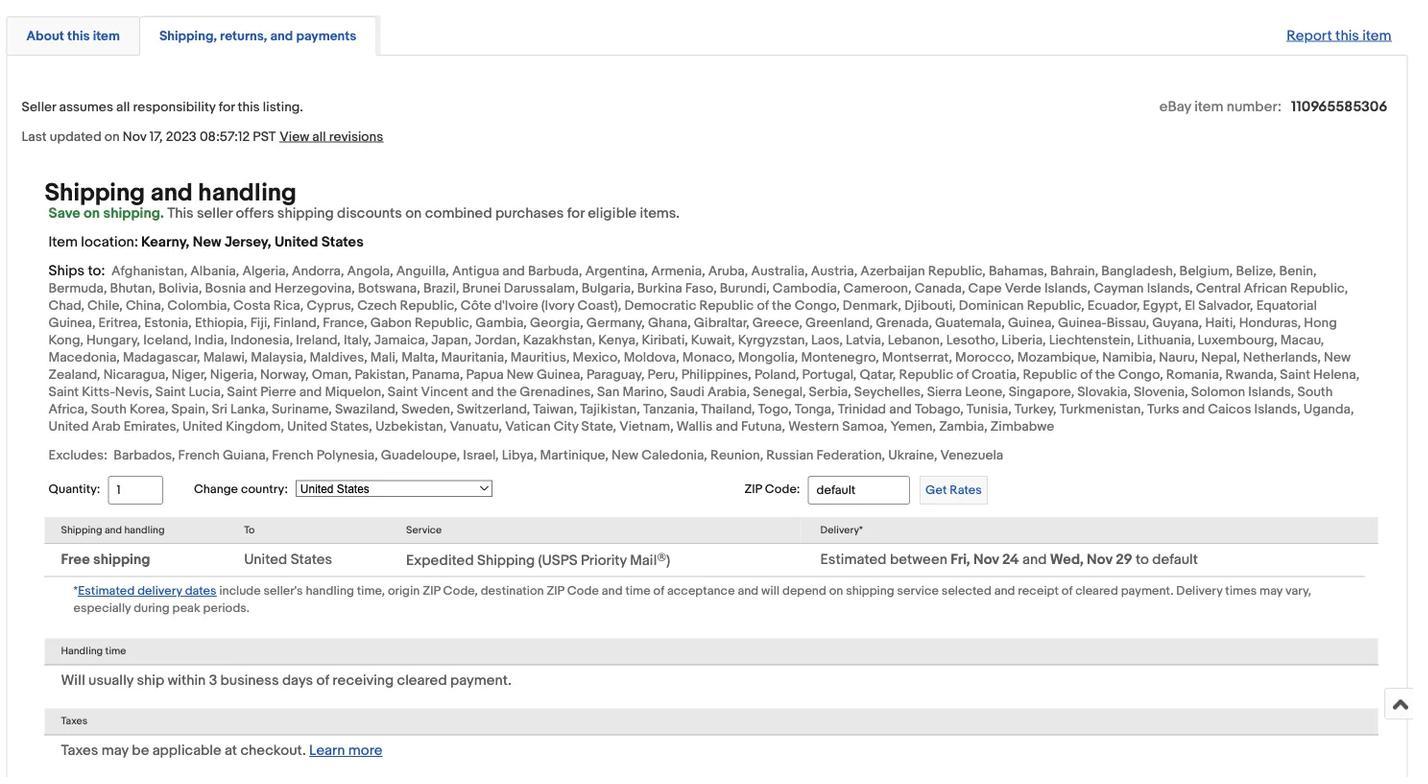 Task type: describe. For each thing, give the bounding box(es) containing it.
new down mauritius,
[[507, 367, 534, 383]]

of up greece,
[[757, 298, 769, 314]]

uganda,
[[1304, 402, 1354, 418]]

and up darussalam,
[[502, 263, 525, 280]]

helena,
[[1314, 367, 1360, 383]]

payments
[[296, 28, 357, 45]]

monaco,
[[682, 350, 735, 366]]

denmark,
[[843, 298, 902, 314]]

1 horizontal spatial republic
[[899, 367, 954, 383]]

1 horizontal spatial this
[[238, 99, 260, 116]]

botswana,
[[358, 281, 420, 297]]

item for about this item
[[93, 28, 120, 45]]

republic, down brazil,
[[400, 298, 458, 314]]

nicaragua,
[[103, 367, 169, 383]]

days
[[282, 673, 313, 690]]

will usually ship within 3 business days of receiving cleared payment.
[[61, 673, 512, 690]]

saint up africa,
[[48, 384, 79, 401]]

polynesia,
[[317, 448, 378, 464]]

29
[[1116, 552, 1133, 570]]

united down africa,
[[48, 419, 89, 435]]

united down suriname,
[[287, 419, 327, 435]]

mexico,
[[573, 350, 621, 366]]

gibraltar,
[[694, 315, 750, 332]]

handling time
[[61, 646, 126, 659]]

republic, down benin,
[[1290, 281, 1348, 297]]

acceptance
[[667, 585, 735, 600]]

and down "seychelles,"
[[889, 402, 912, 418]]

1 vertical spatial may
[[101, 743, 129, 760]]

arab
[[92, 419, 121, 435]]

and down algeria,
[[249, 281, 272, 297]]

item for report this item
[[1363, 27, 1392, 45]]

tajikistan,
[[580, 402, 640, 418]]

portugal,
[[802, 367, 857, 383]]

nov for 17,
[[123, 129, 146, 145]]

colombia,
[[167, 298, 230, 314]]

greenland,
[[806, 315, 873, 332]]

china,
[[126, 298, 164, 314]]

d'ivoire
[[494, 298, 538, 314]]

wallis
[[677, 419, 713, 435]]

dates
[[185, 585, 217, 600]]

chile,
[[87, 298, 123, 314]]

1 french from the left
[[178, 448, 220, 464]]

code
[[567, 585, 599, 600]]

anguilla,
[[396, 263, 449, 280]]

0 vertical spatial states
[[321, 234, 364, 251]]

receiving
[[333, 673, 394, 690]]

of up sierra
[[957, 367, 969, 383]]

shipping for shipping and handling save on shipping. this seller offers shipping discounts on combined purchases for eligible items.
[[45, 178, 145, 208]]

niger,
[[172, 367, 207, 383]]

philippines,
[[681, 367, 752, 383]]

namibia,
[[1103, 350, 1156, 366]]

depend
[[783, 585, 826, 600]]

serbia,
[[809, 384, 851, 401]]

and up free shipping on the left of the page
[[105, 525, 122, 537]]

saint down pakistan,
[[388, 384, 418, 401]]

uzbekistan,
[[375, 419, 447, 435]]

0 vertical spatial all
[[116, 99, 130, 116]]

guadeloupe,
[[381, 448, 460, 464]]

malaysia,
[[251, 350, 307, 366]]

to
[[1136, 552, 1149, 570]]

2 horizontal spatial republic
[[1023, 367, 1077, 383]]

federation,
[[817, 448, 885, 464]]

free
[[61, 552, 90, 570]]

expedited
[[406, 553, 474, 570]]

verde
[[1005, 281, 1042, 297]]

tanzania,
[[643, 402, 698, 418]]

on right save
[[84, 205, 100, 222]]

ecuador,
[[1088, 298, 1140, 314]]

change
[[194, 482, 238, 497]]

between
[[890, 552, 948, 570]]

brazil,
[[423, 281, 459, 297]]

of right days
[[316, 673, 329, 690]]

1 horizontal spatial the
[[772, 298, 792, 314]]

lithuania,
[[1137, 333, 1195, 349]]

netherlands,
[[1243, 350, 1321, 366]]

eritrea,
[[98, 315, 141, 332]]

and down the estimated between fri, nov 24 and wed, nov 29 to default
[[994, 585, 1015, 600]]

fri,
[[951, 552, 970, 570]]

quantity:
[[48, 483, 100, 498]]

republic, up the 'japan,'
[[415, 315, 473, 332]]

1 horizontal spatial item
[[1195, 98, 1224, 116]]

sri
[[212, 402, 228, 418]]

within
[[168, 673, 206, 690]]

and right 24
[[1023, 552, 1047, 570]]

tab list containing about this item
[[6, 13, 1408, 56]]

usually
[[88, 673, 134, 690]]

and down thailand,
[[716, 419, 738, 435]]

0 horizontal spatial republic
[[699, 298, 754, 314]]

algeria,
[[242, 263, 289, 280]]

and up suriname,
[[299, 384, 322, 401]]

liechtenstein,
[[1049, 333, 1134, 349]]

united down spain,
[[183, 419, 223, 435]]

kuwait,
[[691, 333, 735, 349]]

new down "vietnam,"
[[612, 448, 639, 464]]

of right receipt
[[1062, 585, 1073, 600]]

on inside "include seller's handling time, origin zip code, destination zip code and time of acceptance and will depend on shipping service selected and receipt of cleared payment. delivery times may vary, especially during peak periods."
[[829, 585, 843, 600]]

saint up lanka,
[[227, 384, 257, 401]]

afghanistan,
[[111, 263, 187, 280]]

110965585306
[[1291, 98, 1388, 116]]

el
[[1185, 298, 1196, 314]]

shipping inside expedited shipping (usps priority mail ® )
[[477, 553, 535, 570]]

will
[[762, 585, 780, 600]]

jamaica,
[[374, 333, 428, 349]]

handling
[[61, 646, 103, 659]]

arabia,
[[708, 384, 750, 401]]

barbados,
[[114, 448, 175, 464]]

for inside shipping and handling save on shipping. this seller offers shipping discounts on combined purchases for eligible items.
[[567, 205, 585, 222]]

mail
[[630, 553, 657, 570]]

western
[[788, 419, 839, 435]]

this for about
[[67, 28, 90, 45]]

at
[[225, 743, 237, 760]]

0 vertical spatial for
[[219, 99, 235, 116]]

barbados, french guiana, french polynesia, guadeloupe, israel, libya, martinique, new caledonia, reunion, russian federation, ukraine, venezuela
[[114, 448, 1004, 464]]

turkey,
[[1015, 402, 1057, 418]]

benin,
[[1279, 263, 1317, 280]]

0 horizontal spatial the
[[497, 384, 517, 401]]

1 vertical spatial shipping
[[93, 552, 150, 570]]

handling for shipping and handling save on shipping. this seller offers shipping discounts on combined purchases for eligible items.
[[198, 178, 297, 208]]

0 horizontal spatial time
[[105, 646, 126, 659]]

view all revisions link
[[276, 128, 383, 145]]

seller assumes all responsibility for this listing.
[[22, 99, 303, 116]]

paraguay,
[[587, 367, 645, 383]]

shipping, returns, and payments button
[[159, 27, 357, 46]]

seychelles,
[[854, 384, 924, 401]]

may inside "include seller's handling time, origin zip code, destination zip code and time of acceptance and will depend on shipping service selected and receipt of cleared payment. delivery times may vary, especially during peak periods."
[[1260, 585, 1283, 600]]

default
[[1152, 552, 1198, 570]]

spain,
[[171, 402, 209, 418]]

saint down netherlands,
[[1280, 367, 1311, 383]]

bermuda,
[[48, 281, 107, 297]]

bhutan,
[[110, 281, 155, 297]]

grenadines,
[[520, 384, 594, 401]]

saint down niger,
[[155, 384, 186, 401]]

united down the 'to'
[[244, 552, 287, 570]]

seller
[[197, 205, 232, 222]]

kazakhstan,
[[523, 333, 595, 349]]

india,
[[194, 333, 227, 349]]

romania,
[[1166, 367, 1223, 383]]

and right code
[[602, 585, 623, 600]]

nepal,
[[1201, 350, 1240, 366]]

nov for 24
[[974, 552, 999, 570]]

and inside shipping and handling save on shipping. this seller offers shipping discounts on combined purchases for eligible items.
[[150, 178, 193, 208]]

ZIP Code: text field
[[808, 477, 910, 505]]



Task type: vqa. For each thing, say whether or not it's contained in the screenshot.
the 'Touch' at the left
no



Task type: locate. For each thing, give the bounding box(es) containing it.
1 horizontal spatial nov
[[974, 552, 999, 570]]

shipping inside shipping and handling save on shipping. this seller offers shipping discounts on combined purchases for eligible items.
[[277, 205, 334, 222]]

0 horizontal spatial south
[[91, 402, 127, 418]]

zip left code:
[[744, 483, 762, 498]]

1 vertical spatial estimated
[[78, 585, 135, 600]]

all
[[116, 99, 130, 116], [312, 129, 326, 145]]

this for report
[[1336, 27, 1359, 45]]

be
[[132, 743, 149, 760]]

0 vertical spatial cleared
[[1076, 585, 1118, 600]]

guatemala,
[[935, 315, 1005, 332]]

time down mail
[[625, 585, 651, 600]]

liberia,
[[1002, 333, 1046, 349]]

1 horizontal spatial french
[[272, 448, 314, 464]]

item right about
[[93, 28, 120, 45]]

0 vertical spatial the
[[772, 298, 792, 314]]

the
[[772, 298, 792, 314], [1095, 367, 1115, 383], [497, 384, 517, 401]]

2 horizontal spatial item
[[1363, 27, 1392, 45]]

handling for include seller's handling time, origin zip code, destination zip code and time of acceptance and will depend on shipping service selected and receipt of cleared payment. delivery times may vary, especially during peak periods.
[[306, 585, 354, 600]]

item location: kearny, new jersey, united states
[[48, 234, 364, 251]]

1 taxes from the top
[[61, 716, 88, 729]]

Quantity: text field
[[108, 477, 163, 505]]

0 horizontal spatial congo,
[[795, 298, 840, 314]]

new down seller
[[193, 234, 221, 251]]

get rates button
[[920, 477, 988, 505]]

miquelon,
[[325, 384, 385, 401]]

0 horizontal spatial french
[[178, 448, 220, 464]]

cleared
[[1076, 585, 1118, 600], [397, 673, 447, 690]]

item right report
[[1363, 27, 1392, 45]]

shipping right offers
[[277, 205, 334, 222]]

purchases
[[495, 205, 564, 222]]

0 vertical spatial south
[[1298, 384, 1333, 401]]

french up country:
[[272, 448, 314, 464]]

guinea, down chad,
[[48, 315, 95, 332]]

this inside about this item button
[[67, 28, 90, 45]]

1 horizontal spatial estimated
[[821, 552, 887, 570]]

the up greece,
[[772, 298, 792, 314]]

republic down montserrat,
[[899, 367, 954, 383]]

congo, down the namibia,
[[1118, 367, 1163, 383]]

1 horizontal spatial congo,
[[1118, 367, 1163, 383]]

0 horizontal spatial item
[[93, 28, 120, 45]]

to
[[244, 525, 255, 537]]

shipping for shipping and handling
[[61, 525, 102, 537]]

1 horizontal spatial all
[[312, 129, 326, 145]]

mauritania,
[[441, 350, 508, 366]]

trinidad
[[838, 402, 886, 418]]

all right assumes
[[116, 99, 130, 116]]

estimated up especially
[[78, 585, 135, 600]]

item right ebay
[[1195, 98, 1224, 116]]

payment. down code,
[[450, 673, 512, 690]]

nov left 17,
[[123, 129, 146, 145]]

0 vertical spatial handling
[[198, 178, 297, 208]]

of up slovakia,
[[1080, 367, 1092, 383]]

1 horizontal spatial cleared
[[1076, 585, 1118, 600]]

ships to:
[[48, 263, 105, 280]]

shipping inside shipping and handling save on shipping. this seller offers shipping discounts on combined purchases for eligible items.
[[45, 178, 145, 208]]

code,
[[443, 585, 478, 600]]

0 horizontal spatial shipping
[[93, 552, 150, 570]]

states up seller's
[[291, 552, 332, 570]]

0 vertical spatial time
[[625, 585, 651, 600]]

shipping left the service
[[846, 585, 894, 600]]

handling left the time,
[[306, 585, 354, 600]]

on right depend
[[829, 585, 843, 600]]

payment. down to
[[1121, 585, 1174, 600]]

guinea, up liberia,
[[1008, 315, 1055, 332]]

0 horizontal spatial handling
[[124, 525, 165, 537]]

this inside the report this item link
[[1336, 27, 1359, 45]]

guiana,
[[223, 448, 269, 464]]

assumes
[[59, 99, 113, 116]]

dominican
[[959, 298, 1024, 314]]

kearny,
[[141, 234, 190, 251]]

1 vertical spatial congo,
[[1118, 367, 1163, 383]]

item inside button
[[93, 28, 120, 45]]

ships
[[48, 263, 85, 280]]

tab list
[[6, 13, 1408, 56]]

2 horizontal spatial this
[[1336, 27, 1359, 45]]

2 horizontal spatial handling
[[306, 585, 354, 600]]

eligible
[[588, 205, 637, 222]]

and right returns,
[[270, 28, 293, 45]]

learn
[[309, 743, 345, 760]]

especially
[[73, 602, 131, 617]]

senegal,
[[753, 384, 806, 401]]

2 vertical spatial handling
[[306, 585, 354, 600]]

0 horizontal spatial may
[[101, 743, 129, 760]]

2 horizontal spatial guinea,
[[1008, 315, 1055, 332]]

nov left 29
[[1087, 552, 1113, 570]]

taxes left be
[[61, 743, 98, 760]]

zip right 'origin'
[[423, 585, 440, 600]]

emirates,
[[124, 419, 180, 435]]

slovenia,
[[1134, 384, 1188, 401]]

0 horizontal spatial nov
[[123, 129, 146, 145]]

for up the "08:57:12"
[[219, 99, 235, 116]]

djibouti,
[[905, 298, 956, 314]]

and down papua
[[471, 384, 494, 401]]

kong,
[[48, 333, 83, 349]]

nov left 24
[[974, 552, 999, 570]]

2 french from the left
[[272, 448, 314, 464]]

cleared inside "include seller's handling time, origin zip code, destination zip code and time of acceptance and will depend on shipping service selected and receipt of cleared payment. delivery times may vary, especially during peak periods."
[[1076, 585, 1118, 600]]

congo, down 'cambodia,'
[[795, 298, 840, 314]]

2 horizontal spatial zip
[[744, 483, 762, 498]]

cleared down 29
[[1076, 585, 1118, 600]]

australia,
[[751, 263, 808, 280]]

0 vertical spatial estimated
[[821, 552, 887, 570]]

and inside shipping, returns, and payments button
[[270, 28, 293, 45]]

periods.
[[203, 602, 250, 617]]

0 vertical spatial shipping
[[45, 178, 145, 208]]

report this item
[[1287, 27, 1392, 45]]

guinea, up grenadines, on the left
[[537, 367, 584, 383]]

indonesia,
[[230, 333, 293, 349]]

chad,
[[48, 298, 84, 314]]

1 vertical spatial the
[[1095, 367, 1115, 383]]

cameroon,
[[844, 281, 912, 297]]

new up helena,
[[1324, 350, 1351, 366]]

suriname,
[[272, 402, 332, 418]]

zip left code
[[547, 585, 564, 600]]

shipping down shipping and handling
[[93, 552, 150, 570]]

zip
[[744, 483, 762, 498], [423, 585, 440, 600], [547, 585, 564, 600]]

rwanda,
[[1226, 367, 1277, 383]]

24
[[1002, 552, 1019, 570]]

1 horizontal spatial time
[[625, 585, 651, 600]]

1 horizontal spatial payment.
[[1121, 585, 1174, 600]]

1 horizontal spatial guinea,
[[537, 367, 584, 383]]

germany,
[[587, 315, 645, 332]]

2 horizontal spatial the
[[1095, 367, 1115, 383]]

responsibility
[[133, 99, 216, 116]]

1 horizontal spatial shipping
[[277, 205, 334, 222]]

shipping
[[45, 178, 145, 208], [61, 525, 102, 537], [477, 553, 535, 570]]

1 vertical spatial shipping
[[61, 525, 102, 537]]

for left eligible
[[567, 205, 585, 222]]

luxembourg,
[[1198, 333, 1278, 349]]

states up andorra,
[[321, 234, 364, 251]]

albania,
[[190, 263, 239, 280]]

and down solomon
[[1182, 402, 1205, 418]]

morocco,
[[955, 350, 1014, 366]]

shipping up location:
[[45, 178, 145, 208]]

1 vertical spatial time
[[105, 646, 126, 659]]

1 horizontal spatial may
[[1260, 585, 1283, 600]]

handling inside shipping and handling save on shipping. this seller offers shipping discounts on combined purchases for eligible items.
[[198, 178, 297, 208]]

republic, up guinea-
[[1027, 298, 1085, 314]]

hungary,
[[86, 333, 140, 349]]

times
[[1225, 585, 1257, 600]]

mauritius,
[[511, 350, 570, 366]]

mongolia,
[[738, 350, 798, 366]]

canada,
[[915, 281, 965, 297]]

this right about
[[67, 28, 90, 45]]

all right view
[[312, 129, 326, 145]]

republic up gibraltar,
[[699, 298, 754, 314]]

republic, up canada,
[[928, 263, 986, 280]]

caicos
[[1208, 402, 1252, 418]]

2 vertical spatial shipping
[[846, 585, 894, 600]]

shipping up "destination"
[[477, 553, 535, 570]]

2 horizontal spatial nov
[[1087, 552, 1113, 570]]

estonia,
[[144, 315, 192, 332]]

time,
[[357, 585, 385, 600]]

0 horizontal spatial all
[[116, 99, 130, 116]]

grenada,
[[876, 315, 932, 332]]

0 vertical spatial congo,
[[795, 298, 840, 314]]

0 horizontal spatial this
[[67, 28, 90, 45]]

0 horizontal spatial estimated
[[78, 585, 135, 600]]

last updated on nov 17, 2023 08:57:12 pst view all revisions
[[22, 129, 383, 145]]

and left seller
[[150, 178, 193, 208]]

about
[[26, 28, 64, 45]]

country:
[[241, 482, 288, 497]]

south up the uganda,
[[1298, 384, 1333, 401]]

slovakia,
[[1078, 384, 1131, 401]]

1 horizontal spatial zip
[[547, 585, 564, 600]]

)
[[667, 553, 670, 570]]

united up andorra,
[[275, 234, 318, 251]]

taxes for taxes
[[61, 716, 88, 729]]

0 horizontal spatial guinea,
[[48, 315, 95, 332]]

herzegovina,
[[275, 281, 355, 297]]

this up "pst"
[[238, 99, 260, 116]]

shipping up free
[[61, 525, 102, 537]]

montenegro,
[[801, 350, 879, 366]]

switzerland,
[[457, 402, 530, 418]]

may left be
[[101, 743, 129, 760]]

shipping inside "include seller's handling time, origin zip code, destination zip code and time of acceptance and will depend on shipping service selected and receipt of cleared payment. delivery times may vary, especially during peak periods."
[[846, 585, 894, 600]]

1 horizontal spatial handling
[[198, 178, 297, 208]]

0 horizontal spatial payment.
[[450, 673, 512, 690]]

1 vertical spatial taxes
[[61, 743, 98, 760]]

0 horizontal spatial cleared
[[397, 673, 447, 690]]

0 horizontal spatial zip
[[423, 585, 440, 600]]

cleared right receiving
[[397, 673, 447, 690]]

(ivory
[[541, 298, 575, 314]]

2 taxes from the top
[[61, 743, 98, 760]]

greece,
[[753, 315, 803, 332]]

guinea,
[[48, 315, 95, 332], [1008, 315, 1055, 332], [537, 367, 584, 383]]

shipping.
[[103, 205, 164, 222]]

1 vertical spatial handling
[[124, 525, 165, 537]]

receipt
[[1018, 585, 1059, 600]]

zambia,
[[939, 419, 988, 435]]

handling down quantity: text box at bottom
[[124, 525, 165, 537]]

south up "arab"
[[91, 402, 127, 418]]

handling inside "include seller's handling time, origin zip code, destination zip code and time of acceptance and will depend on shipping service selected and receipt of cleared payment. delivery times may vary, especially during peak periods."
[[306, 585, 354, 600]]

0 vertical spatial payment.
[[1121, 585, 1174, 600]]

nov
[[123, 129, 146, 145], [974, 552, 999, 570], [1087, 552, 1113, 570]]

0 horizontal spatial for
[[219, 99, 235, 116]]

0 vertical spatial taxes
[[61, 716, 88, 729]]

free shipping
[[61, 552, 150, 570]]

handling up jersey,
[[198, 178, 297, 208]]

cambodia,
[[773, 281, 841, 297]]

taxes down 'will'
[[61, 716, 88, 729]]

2 vertical spatial shipping
[[477, 553, 535, 570]]

0 vertical spatial shipping
[[277, 205, 334, 222]]

time up the usually
[[105, 646, 126, 659]]

taxes for taxes may be applicable at checkout. learn more
[[61, 743, 98, 760]]

will
[[61, 673, 85, 690]]

vietnam,
[[619, 419, 674, 435]]

1 vertical spatial south
[[91, 402, 127, 418]]

mali,
[[370, 350, 399, 366]]

2 vertical spatial the
[[497, 384, 517, 401]]

czech
[[357, 298, 397, 314]]

on
[[104, 129, 120, 145], [84, 205, 100, 222], [405, 205, 422, 222], [829, 585, 843, 600]]

yemen,
[[890, 419, 936, 435]]

city
[[554, 419, 578, 435]]

2 horizontal spatial shipping
[[846, 585, 894, 600]]

solomon
[[1191, 384, 1245, 401]]

payment. inside "include seller's handling time, origin zip code, destination zip code and time of acceptance and will depend on shipping service selected and receipt of cleared payment. delivery times may vary, especially during peak periods."
[[1121, 585, 1174, 600]]

this right report
[[1336, 27, 1359, 45]]

tobago,
[[915, 402, 964, 418]]

kyrgyzstan,
[[738, 333, 808, 349]]

mozambique,
[[1017, 350, 1100, 366]]

vary,
[[1286, 585, 1312, 600]]

equatorial
[[1256, 298, 1317, 314]]

french up "change"
[[178, 448, 220, 464]]

republic down mozambique, in the top of the page
[[1023, 367, 1077, 383]]

of down mail
[[653, 585, 664, 600]]

may left vary,
[[1260, 585, 1283, 600]]

guinea-
[[1058, 315, 1107, 332]]

kitts-
[[82, 384, 115, 401]]

include
[[219, 585, 261, 600]]

time inside "include seller's handling time, origin zip code, destination zip code and time of acceptance and will depend on shipping service selected and receipt of cleared payment. delivery times may vary, especially during peak periods."
[[625, 585, 651, 600]]

1 vertical spatial for
[[567, 205, 585, 222]]

on right updated
[[104, 129, 120, 145]]

handling for shipping and handling
[[124, 525, 165, 537]]

the up switzerland,
[[497, 384, 517, 401]]

and left will
[[738, 585, 759, 600]]

1 horizontal spatial south
[[1298, 384, 1333, 401]]

1 vertical spatial states
[[291, 552, 332, 570]]

estimated down the delivery*
[[821, 552, 887, 570]]

italy,
[[344, 333, 371, 349]]

the up slovakia,
[[1095, 367, 1115, 383]]

on right discounts
[[405, 205, 422, 222]]

samoa,
[[842, 419, 888, 435]]

1 vertical spatial all
[[312, 129, 326, 145]]

poland,
[[755, 367, 799, 383]]

0 vertical spatial may
[[1260, 585, 1283, 600]]

1 horizontal spatial for
[[567, 205, 585, 222]]

1 vertical spatial payment.
[[450, 673, 512, 690]]

1 vertical spatial cleared
[[397, 673, 447, 690]]



